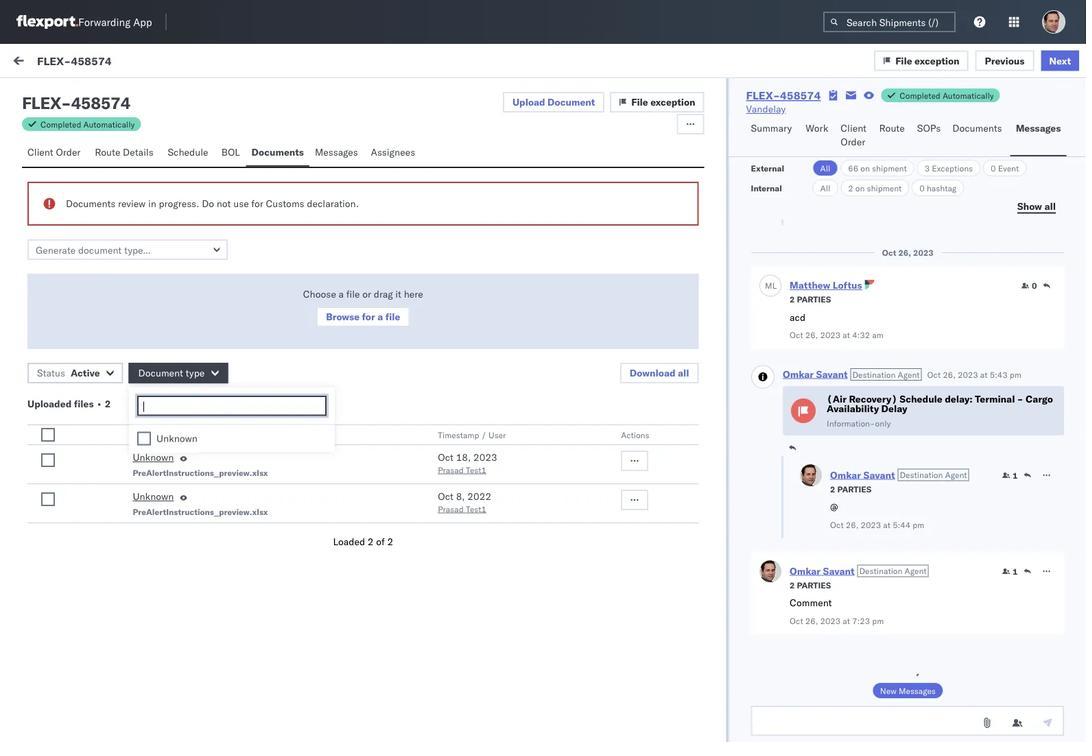 Task type: locate. For each thing, give the bounding box(es) containing it.
1366815
[[875, 283, 917, 295]]

omkar savant button
[[783, 368, 847, 380], [830, 469, 895, 481], [790, 565, 854, 577]]

omkar left ∙
[[67, 409, 95, 421]]

1 vertical spatial am
[[872, 330, 883, 340]]

agent down 5:44
[[905, 566, 927, 576]]

all right download
[[678, 367, 689, 379]]

4 resize handle column header from the left
[[1062, 115, 1078, 726]]

import work button
[[96, 44, 161, 81]]

omkar savant down generate document type... text field
[[67, 272, 128, 284]]

to
[[190, 234, 199, 246]]

1 horizontal spatial completed automatically
[[900, 90, 994, 101]]

1 horizontal spatial automatically
[[943, 90, 994, 101]]

file
[[346, 288, 360, 300], [385, 311, 400, 323]]

2 all from the top
[[820, 183, 831, 193]]

0 vertical spatial work
[[39, 53, 75, 72]]

1 pm from the top
[[459, 160, 474, 172]]

1 edt from the top
[[476, 160, 494, 172]]

0 horizontal spatial messages
[[315, 146, 358, 158]]

not
[[217, 198, 231, 210]]

oct 26, 2023
[[882, 248, 933, 258]]

flex-458574 down forwarding app link
[[37, 54, 112, 67]]

pm right 5:43
[[1010, 370, 1021, 380]]

0 horizontal spatial file
[[346, 288, 360, 300]]

1 all from the top
[[820, 163, 831, 173]]

edt right 5:46
[[476, 352, 494, 364]]

agent for @
[[945, 470, 967, 480]]

0 vertical spatial omkar savant button
[[783, 368, 847, 380]]

0 vertical spatial prasad
[[438, 465, 464, 475]]

a down drag
[[378, 311, 383, 323]]

4 flex- 458574 from the top
[[847, 612, 911, 624]]

completed down flex - 458574
[[40, 119, 81, 129]]

shipment down 66 on shipment
[[867, 183, 902, 193]]

0 horizontal spatial type
[[175, 430, 194, 440]]

agent down (air recovery) schedule delay: terminal - cargo availability delay information-only
[[945, 470, 967, 480]]

delay
[[881, 403, 907, 415], [179, 433, 206, 445]]

drag
[[374, 288, 393, 300]]

omkar savant destination agent up comment oct 26, 2023 at 7:23 pm
[[790, 565, 927, 577]]

new messages
[[880, 686, 936, 696]]

upload
[[513, 96, 545, 108]]

pm for omkar savant
[[459, 283, 474, 295]]

on for 66
[[861, 163, 870, 173]]

5:45
[[436, 434, 457, 446], [436, 523, 457, 535]]

external down summary button at the right top of the page
[[751, 163, 784, 173]]

2023 down 'comment'
[[820, 616, 840, 626]]

parties
[[797, 294, 831, 305], [837, 484, 871, 494], [797, 580, 831, 591]]

6 edt from the top
[[476, 523, 494, 535]]

oct 26, 2023, 7:00 pm edt
[[371, 221, 494, 233]]

1 vertical spatial all
[[820, 183, 831, 193]]

2 parties button for @
[[830, 483, 871, 495]]

3 omkar savant from the top
[[67, 272, 128, 284]]

edt right 7:22 on the left top
[[476, 160, 494, 172]]

at left 4:32
[[843, 330, 850, 340]]

shipment for 66 on shipment
[[872, 163, 907, 173]]

2 pm from the top
[[459, 221, 474, 233]]

1 resize handle column header from the left
[[348, 115, 365, 726]]

oct 18, 2023 prasad test1
[[438, 452, 497, 475]]

type inside button
[[175, 430, 194, 440]]

flex- 458574
[[847, 160, 911, 172], [847, 434, 911, 446], [847, 523, 911, 535], [847, 612, 911, 624], [847, 688, 911, 700]]

(0)
[[61, 87, 78, 99], [128, 87, 146, 99]]

0 horizontal spatial all
[[678, 367, 689, 379]]

1 vertical spatial 0
[[920, 183, 925, 193]]

2 parties for @
[[830, 484, 871, 494]]

6 omkar savant from the top
[[67, 499, 128, 511]]

None checkbox
[[41, 428, 55, 442], [137, 432, 151, 446], [41, 454, 55, 467], [41, 428, 55, 442], [137, 432, 151, 446], [41, 454, 55, 467]]

destination for @
[[900, 470, 943, 480]]

0 vertical spatial exception:
[[44, 358, 92, 370]]

all left 2 on shipment
[[820, 183, 831, 193]]

summary button
[[746, 116, 800, 156]]

test1 inside oct 8, 2022 prasad test1
[[466, 504, 487, 514]]

2 5:45 from the top
[[436, 523, 457, 535]]

savant
[[98, 149, 128, 161], [98, 210, 128, 222], [98, 272, 128, 284], [98, 334, 128, 346], [816, 368, 847, 380], [98, 409, 128, 421], [863, 469, 895, 481], [98, 499, 128, 511], [823, 565, 854, 577]]

all button
[[813, 160, 838, 176], [813, 180, 838, 196]]

1 horizontal spatial a
[[339, 288, 344, 300]]

latent messaging test.
[[41, 172, 140, 184]]

at for comment
[[843, 616, 850, 626]]

agent down 2271801
[[898, 370, 920, 380]]

5:44
[[893, 520, 910, 530]]

will
[[294, 460, 309, 472]]

2 horizontal spatial a
[[378, 311, 383, 323]]

1 horizontal spatial schedule
[[900, 393, 942, 405]]

acd
[[790, 311, 805, 323]]

omkar savant button up @ at the right of page
[[830, 469, 895, 481]]

work up external (0)
[[39, 53, 75, 72]]

0 vertical spatial 1
[[1013, 470, 1018, 481]]

1 horizontal spatial route
[[879, 122, 905, 134]]

1 vertical spatial documents
[[252, 146, 304, 158]]

flexport. image
[[16, 15, 78, 29]]

sops button
[[912, 116, 947, 156]]

1 horizontal spatial order
[[841, 136, 866, 148]]

4 pm from the top
[[459, 352, 474, 364]]

2 vertical spatial parties
[[797, 580, 831, 591]]

2 1 from the top
[[1013, 567, 1018, 577]]

3 2023, from the top
[[407, 283, 433, 295]]

l
[[772, 280, 777, 291]]

None text field
[[142, 401, 325, 413], [751, 706, 1064, 736], [142, 401, 325, 413], [751, 706, 1064, 736]]

1 horizontal spatial documents button
[[947, 116, 1011, 156]]

test1 down 2022
[[466, 504, 487, 514]]

completed automatically
[[900, 90, 994, 101], [40, 119, 135, 129]]

file down it
[[385, 311, 400, 323]]

2 parties button up 'comment'
[[790, 579, 831, 591]]

devan
[[249, 522, 275, 534]]

0 vertical spatial internal
[[92, 87, 126, 99]]

1 vertical spatial schedule
[[900, 393, 942, 405]]

2 edt from the top
[[476, 221, 494, 233]]

2 prasad from the top
[[438, 504, 464, 514]]

0 horizontal spatial schedule
[[168, 146, 208, 158]]

1 vertical spatial completed
[[40, 119, 81, 129]]

1 horizontal spatial for
[[362, 311, 375, 323]]

flex-458574 link
[[746, 89, 821, 102]]

file left the or
[[346, 288, 360, 300]]

edt up oct 18, 2023 prasad test1
[[476, 434, 494, 446]]

route details button
[[89, 140, 162, 167]]

destination up 5:44
[[900, 470, 943, 480]]

oct inside oct 8, 2022 prasad test1
[[438, 491, 454, 503]]

2 parties down matthew
[[790, 294, 831, 305]]

client for the rightmost client order button
[[841, 122, 867, 134]]

(air
[[827, 393, 846, 405]]

2 parties for acd
[[790, 294, 831, 305]]

1 vertical spatial messages
[[315, 146, 358, 158]]

resize handle column header left the actions
[[586, 115, 603, 726]]

1 vertical spatial prasad
[[438, 504, 464, 514]]

bol button
[[216, 140, 246, 167]]

for
[[251, 198, 263, 210], [362, 311, 375, 323]]

messages up event
[[1016, 122, 1061, 134]]

client
[[841, 122, 867, 134], [27, 146, 53, 158]]

terminal
[[975, 393, 1015, 405]]

1 vertical spatial parties
[[837, 484, 871, 494]]

am right i
[[47, 234, 60, 246]]

1 horizontal spatial flex-458574
[[746, 89, 821, 102]]

files
[[74, 398, 94, 410]]

0 vertical spatial 5:45
[[436, 434, 457, 446]]

1 vertical spatial completed automatically
[[40, 119, 135, 129]]

prasad inside oct 8, 2022 prasad test1
[[438, 504, 464, 514]]

66
[[848, 163, 859, 173]]

1 vertical spatial exception:
[[44, 433, 92, 445]]

unknown down with
[[133, 491, 174, 503]]

documents for documents review in progress. do not use for customs declaration.
[[66, 198, 116, 210]]

external
[[22, 87, 58, 99], [751, 163, 784, 173]]

related
[[847, 119, 876, 129]]

oct 26, 2023, 5:45 pm edt down oct 8, 2022 prasad test1
[[371, 523, 494, 535]]

1 prasad from the top
[[438, 465, 464, 475]]

internal down import
[[92, 87, 126, 99]]

unknown up this
[[156, 433, 198, 445]]

2023, for we
[[407, 523, 433, 535]]

1 unknown link from the top
[[133, 451, 174, 467]]

oct 26, 2023, 5:45 pm edt
[[371, 434, 494, 446], [371, 523, 494, 535]]

pm right 7:00
[[459, 221, 474, 233]]

1 vertical spatial file exception
[[632, 96, 696, 108]]

pm right 6:30
[[459, 283, 474, 295]]

5 edt from the top
[[476, 434, 494, 446]]

my
[[14, 53, 36, 72]]

all button left 2 on shipment
[[813, 180, 838, 196]]

flex-458574
[[37, 54, 112, 67], [746, 89, 821, 102]]

2 vertical spatial 2 parties
[[790, 580, 831, 591]]

1 vertical spatial delay
[[179, 433, 206, 445]]

shipment for 2 on shipment
[[867, 183, 902, 193]]

3 resize handle column header from the left
[[824, 115, 840, 726]]

flex - 458574
[[22, 93, 130, 113]]

vandelay
[[746, 103, 786, 115]]

2 2023, from the top
[[407, 221, 433, 233]]

pm for @
[[913, 520, 924, 530]]

0 horizontal spatial external
[[22, 87, 58, 99]]

omkar savant up notifying
[[67, 499, 128, 511]]

resize handle column header
[[348, 115, 365, 726], [586, 115, 603, 726], [824, 115, 840, 726], [1062, 115, 1078, 726]]

omkar savant for oct 26, 2023, 6:30 pm edt
[[67, 272, 128, 284]]

1 vertical spatial work
[[878, 119, 896, 129]]

parties up @ at the right of page
[[837, 484, 871, 494]]

0 vertical spatial documents
[[953, 122, 1002, 134]]

0 vertical spatial parties
[[797, 294, 831, 305]]

0 vertical spatial on
[[861, 163, 870, 173]]

all
[[820, 163, 831, 173], [820, 183, 831, 193]]

1 vertical spatial unknown link
[[133, 490, 174, 506]]

prealertinstructions_preview.xlsx up shipment,
[[133, 507, 268, 517]]

1 vertical spatial oct 26, 2023, 5:45 pm edt
[[371, 523, 494, 535]]

at inside acd oct 26, 2023 at 4:32 am
[[843, 330, 850, 340]]

1 exception: from the top
[[44, 358, 92, 370]]

all button for 66
[[813, 160, 838, 176]]

resize handle column header for related work item/shipment
[[1062, 115, 1078, 726]]

category
[[609, 119, 643, 129]]

messages for left messages button
[[315, 146, 358, 158]]

choose
[[303, 288, 336, 300]]

pm up 18,
[[459, 434, 474, 446]]

here
[[404, 288, 423, 300]]

work left related
[[806, 122, 828, 134]]

0 horizontal spatial customs
[[140, 358, 181, 370]]

automatically down previous button on the top of page
[[943, 90, 994, 101]]

for inside button
[[362, 311, 375, 323]]

omkar savant destination agent for @
[[830, 469, 967, 481]]

1 vertical spatial all button
[[813, 180, 838, 196]]

2023, for latent
[[407, 160, 433, 172]]

schedule inside button
[[168, 146, 208, 158]]

prasad inside oct 18, 2023 prasad test1
[[438, 465, 464, 475]]

2 parties button for comment
[[790, 579, 831, 591]]

1 vertical spatial destination
[[900, 470, 943, 480]]

omkar savant
[[67, 149, 128, 161], [67, 210, 128, 222], [67, 272, 128, 284], [67, 334, 128, 346], [67, 409, 128, 421], [67, 499, 128, 511]]

2 horizontal spatial 0
[[1032, 281, 1037, 291]]

2 vertical spatial omkar savant destination agent
[[790, 565, 927, 577]]

4 2023, from the top
[[407, 352, 433, 364]]

0 horizontal spatial flex-458574
[[37, 54, 112, 67]]

0 vertical spatial document
[[548, 96, 595, 108]]

file exception
[[896, 54, 960, 66], [632, 96, 696, 108]]

on down 66
[[856, 183, 865, 193]]

file
[[896, 54, 912, 66], [632, 96, 648, 108]]

2 vertical spatial 0
[[1032, 281, 1037, 291]]

this is
[[41, 460, 70, 472]]

1 test1 from the top
[[466, 465, 487, 475]]

26, down 'comment'
[[805, 616, 818, 626]]

2 all button from the top
[[813, 180, 838, 196]]

it
[[396, 288, 401, 300]]

exception: warehouse devan delay
[[44, 433, 206, 445]]

2 vertical spatial agent
[[905, 566, 927, 576]]

omkar up notifying
[[67, 499, 95, 511]]

0 horizontal spatial file
[[632, 96, 648, 108]]

0 horizontal spatial order
[[56, 146, 81, 158]]

test1 for 2022
[[466, 504, 487, 514]]

work right import
[[133, 56, 156, 68]]

2023, for omkar savant
[[407, 283, 433, 295]]

2 omkar savant from the top
[[67, 210, 128, 222]]

completed
[[900, 90, 941, 101], [40, 119, 81, 129]]

all button for 2
[[813, 180, 838, 196]]

destination for comment
[[859, 566, 902, 576]]

0 vertical spatial prealertinstructions_preview.xlsx
[[133, 468, 268, 478]]

0 horizontal spatial route
[[95, 146, 120, 158]]

1 horizontal spatial client order
[[841, 122, 867, 148]]

omkar savant for latent
[[67, 149, 128, 161]]

documents button up 0 event
[[947, 116, 1011, 156]]

messaging
[[72, 172, 118, 184]]

1 1 button from the top
[[1002, 470, 1018, 481]]

1 vertical spatial prealertinstructions_preview.xlsx
[[133, 507, 268, 517]]

1 omkar savant from the top
[[67, 149, 128, 161]]

all for show all
[[1045, 200, 1056, 212]]

0 horizontal spatial completed
[[40, 119, 81, 129]]

in
[[148, 198, 156, 210]]

completed automatically down flex - 458574
[[40, 119, 135, 129]]

test1 inside oct 18, 2023 prasad test1
[[466, 465, 487, 475]]

0 horizontal spatial 0
[[920, 183, 925, 193]]

item/shipment
[[898, 119, 954, 129]]

client order button up latent
[[22, 140, 89, 167]]

0 horizontal spatial file exception
[[632, 96, 696, 108]]

internal inside button
[[92, 87, 126, 99]]

0 vertical spatial 2 parties button
[[790, 293, 831, 305]]

pm inside '@ oct 26, 2023 at 5:44 pm'
[[913, 520, 924, 530]]

pm right 5:44
[[913, 520, 924, 530]]

savant up '@ oct 26, 2023 at 5:44 pm'
[[863, 469, 895, 481]]

prasad for 18,
[[438, 465, 464, 475]]

1 horizontal spatial external
[[751, 163, 784, 173]]

this
[[165, 460, 182, 472]]

2 parties up @ at the right of page
[[830, 484, 871, 494]]

edt for we
[[476, 523, 494, 535]]

7:00
[[436, 221, 457, 233]]

(0) down import work button
[[128, 87, 146, 99]]

2023 inside acd oct 26, 2023 at 4:32 am
[[820, 330, 840, 340]]

0 vertical spatial a
[[86, 234, 92, 246]]

0 vertical spatial messages
[[1016, 122, 1061, 134]]

1 horizontal spatial messages
[[899, 686, 936, 696]]

latent
[[41, 172, 69, 184]]

pm for we
[[459, 523, 474, 535]]

messages button up declaration.
[[309, 140, 365, 167]]

6 2023, from the top
[[407, 523, 433, 535]]

a right 'filing'
[[86, 234, 92, 246]]

documents up exceptions
[[953, 122, 1002, 134]]

internal for internal (0)
[[92, 87, 126, 99]]

omkar up active
[[67, 334, 95, 346]]

0 vertical spatial customs
[[266, 198, 304, 210]]

1 prealertinstructions_preview.xlsx from the top
[[133, 468, 268, 478]]

1 horizontal spatial internal
[[751, 183, 782, 193]]

1 horizontal spatial documents
[[252, 146, 304, 158]]

1 2023, from the top
[[407, 160, 433, 172]]

2023 left 4:32
[[820, 330, 840, 340]]

matthew loftus
[[790, 279, 862, 291]]

pm down oct 8, 2022 prasad test1
[[459, 523, 474, 535]]

flex-458574 up vandelay
[[746, 89, 821, 102]]

next button
[[1041, 50, 1079, 71]]

external for external
[[751, 163, 784, 173]]

0 horizontal spatial (0)
[[61, 87, 78, 99]]

None checkbox
[[41, 493, 55, 506]]

edt down 2022
[[476, 523, 494, 535]]

at for @
[[883, 520, 890, 530]]

pm right 7:22 on the left top
[[459, 160, 474, 172]]

0 vertical spatial all
[[820, 163, 831, 173]]

edt right 6:30
[[476, 283, 494, 295]]

1 1 from the top
[[1013, 470, 1018, 481]]

26, up loaded 2 of 2
[[389, 523, 404, 535]]

resize handle column header right the cargo
[[1062, 115, 1078, 726]]

documents button right bol
[[246, 140, 309, 167]]

1 oct 26, 2023, 5:45 pm edt from the top
[[371, 434, 494, 446]]

pm for i
[[459, 221, 474, 233]]

0 vertical spatial unknown link
[[133, 451, 174, 467]]

2 resize handle column header from the left
[[586, 115, 603, 726]]

at inside comment oct 26, 2023 at 7:23 pm
[[843, 616, 850, 626]]

0 for hashtag
[[920, 183, 925, 193]]

oct
[[371, 160, 387, 172], [371, 221, 387, 233], [882, 248, 896, 258], [371, 283, 387, 295], [790, 330, 803, 340], [371, 352, 387, 364], [927, 370, 941, 380], [371, 434, 387, 446], [438, 452, 454, 464], [438, 491, 454, 503], [830, 520, 844, 530], [371, 523, 387, 535], [790, 616, 803, 626]]

omkar up latent messaging test.
[[67, 149, 95, 161]]

omkar savant up active
[[67, 334, 128, 346]]

show all
[[1018, 200, 1056, 212]]

all inside button
[[1045, 200, 1056, 212]]

0 horizontal spatial for
[[251, 198, 263, 210]]

exception: for exception: unknown customs hold type
[[44, 358, 92, 370]]

edt for i
[[476, 221, 494, 233]]

1 horizontal spatial /
[[481, 430, 487, 440]]

document left type
[[138, 367, 183, 379]]

previous button
[[976, 50, 1034, 71]]

schedule left bol
[[168, 146, 208, 158]]

1 vertical spatial on
[[856, 183, 865, 193]]

2 1 button from the top
[[1002, 566, 1018, 577]]

exception: up uploaded files ∙ 2
[[44, 358, 92, 370]]

1 horizontal spatial 0
[[991, 163, 996, 173]]

1 vertical spatial 2 parties
[[830, 484, 871, 494]]

oct inside '@ oct 26, 2023 at 5:44 pm'
[[830, 520, 844, 530]]

document up with
[[133, 430, 173, 440]]

2 horizontal spatial messages
[[1016, 122, 1061, 134]]

1 vertical spatial route
[[95, 146, 120, 158]]

0 horizontal spatial documents
[[66, 198, 116, 210]]

parties up 'comment'
[[797, 580, 831, 591]]

parties for acd
[[797, 294, 831, 305]]

2 exception: from the top
[[44, 433, 92, 445]]

all inside "button"
[[678, 367, 689, 379]]

route
[[879, 122, 905, 134], [95, 146, 120, 158]]

1 horizontal spatial am
[[872, 330, 883, 340]]

test1 down 18,
[[466, 465, 487, 475]]

prealertinstructions_preview.xlsx down document type / filename
[[133, 468, 268, 478]]

omkar savant button up 'comment'
[[790, 565, 854, 577]]

external for external (0)
[[22, 87, 58, 99]]

delay inside (air recovery) schedule delay: terminal - cargo availability delay information-only
[[881, 403, 907, 415]]

savant up test.
[[98, 149, 128, 161]]

3 pm from the top
[[459, 283, 474, 295]]

0 vertical spatial shipment
[[872, 163, 907, 173]]

prasad for 8,
[[438, 504, 464, 514]]

internal for internal
[[751, 183, 782, 193]]

documents button
[[947, 116, 1011, 156], [246, 140, 309, 167]]

6 pm from the top
[[459, 523, 474, 535]]

1 horizontal spatial customs
[[266, 198, 304, 210]]

omkar savant for i
[[67, 210, 128, 222]]

(0) up message
[[61, 87, 78, 99]]

client order up 66
[[841, 122, 867, 148]]

schedule inside (air recovery) schedule delay: terminal - cargo availability delay information-only
[[900, 393, 942, 405]]

work
[[133, 56, 156, 68], [806, 122, 828, 134]]

completed automatically up item/shipment
[[900, 90, 994, 101]]

document right "upload"
[[548, 96, 595, 108]]

3 edt from the top
[[476, 283, 494, 295]]

browse
[[326, 311, 360, 323]]

2 unknown link from the top
[[133, 490, 174, 506]]

import work
[[102, 56, 156, 68]]

documents for rightmost documents button
[[953, 122, 1002, 134]]

2 parties up 'comment'
[[790, 580, 831, 591]]

omkar savant button up (air
[[783, 368, 847, 380]]

0 vertical spatial type
[[207, 358, 229, 370]]

flex-
[[37, 54, 71, 67], [746, 89, 780, 102], [847, 160, 875, 172], [847, 283, 875, 295], [847, 352, 875, 364], [847, 434, 875, 446], [847, 523, 875, 535], [847, 612, 875, 624], [847, 688, 875, 700]]

schedule left delay:
[[900, 393, 942, 405]]

2023 inside '@ oct 26, 2023 at 5:44 pm'
[[861, 520, 881, 530]]

26, up delay:
[[943, 370, 956, 380]]

1 vertical spatial omkar savant destination agent
[[830, 469, 967, 481]]

at inside '@ oct 26, 2023 at 5:44 pm'
[[883, 520, 890, 530]]

2023 inside comment oct 26, 2023 at 7:23 pm
[[820, 616, 840, 626]]

5 2023, from the top
[[407, 434, 433, 446]]

1 horizontal spatial completed
[[900, 90, 941, 101]]

savant up comment oct 26, 2023 at 7:23 pm
[[823, 565, 854, 577]]

1 all button from the top
[[813, 160, 838, 176]]

all for 66
[[820, 163, 831, 173]]

0 horizontal spatial client order button
[[22, 140, 89, 167]]

destination down flex- 2271801
[[852, 370, 896, 380]]

1 (0) from the left
[[61, 87, 78, 99]]

1 button for comment
[[1002, 566, 1018, 577]]

0 horizontal spatial client
[[27, 146, 53, 158]]

2 (0) from the left
[[128, 87, 146, 99]]

2 test1 from the top
[[466, 504, 487, 514]]

pm inside comment oct 26, 2023 at 7:23 pm
[[872, 616, 884, 626]]

partnership.
[[81, 474, 134, 486]]

download
[[630, 367, 676, 379]]

2 prealertinstructions_preview.xlsx from the top
[[133, 507, 268, 517]]

2 flex- 458574 from the top
[[847, 434, 911, 446]]

external inside external (0) button
[[22, 87, 58, 99]]

omkar savant up 'filing'
[[67, 210, 128, 222]]

hashtag
[[927, 183, 957, 193]]

1 vertical spatial internal
[[751, 183, 782, 193]]

2
[[848, 183, 854, 193], [790, 294, 795, 305], [105, 398, 111, 410], [830, 484, 835, 494], [368, 536, 374, 548], [387, 536, 393, 548], [790, 580, 795, 591]]



Task type: vqa. For each thing, say whether or not it's contained in the screenshot.
Person who receives the message items
no



Task type: describe. For each thing, give the bounding box(es) containing it.
0 vertical spatial file
[[346, 288, 360, 300]]

notifying
[[74, 522, 112, 534]]

all for download all
[[678, 367, 689, 379]]

message
[[43, 119, 75, 129]]

download all
[[630, 367, 689, 379]]

all for 2
[[820, 183, 831, 193]]

2023 up 1366815
[[913, 248, 933, 258]]

details
[[123, 146, 154, 158]]

0 horizontal spatial a
[[86, 234, 92, 246]]

omkar down 'filing'
[[67, 272, 95, 284]]

omkar savant destination agent for comment
[[790, 565, 927, 577]]

internal (0)
[[92, 87, 146, 99]]

matthew loftus button
[[790, 279, 862, 291]]

unknown link for oct 8, 2022
[[133, 490, 174, 506]]

Generate document type... text field
[[27, 240, 228, 260]]

loaded
[[333, 536, 365, 548]]

oct inside comment oct 26, 2023 at 7:23 pm
[[790, 616, 803, 626]]

1 vertical spatial file
[[632, 96, 648, 108]]

exceptions
[[932, 163, 973, 173]]

forwarding app link
[[16, 15, 152, 29]]

cargo
[[1026, 393, 1053, 405]]

file inside button
[[385, 311, 400, 323]]

lucrative
[[41, 474, 79, 486]]

upload document button
[[503, 92, 605, 113]]

4 edt from the top
[[476, 352, 494, 364]]

savant down the "review"
[[98, 210, 128, 222]]

sops
[[917, 122, 941, 134]]

external (0)
[[22, 87, 78, 99]]

availability
[[827, 403, 879, 415]]

route for route
[[879, 122, 905, 134]]

a inside button
[[378, 311, 383, 323]]

at left 5:43
[[980, 370, 988, 380]]

we are notifying you that your shipment, k & k, devan has been
[[41, 522, 317, 534]]

oct 26, 2023, 7:22 pm edt
[[371, 160, 494, 172]]

recovery)
[[849, 393, 897, 405]]

omkar savant button for @
[[830, 469, 895, 481]]

that
[[132, 522, 150, 534]]

omkar savant for we
[[67, 499, 128, 511]]

prealertinstructions_preview.xlsx for oct 18, 2023
[[133, 468, 268, 478]]

prealertinstructions_preview.xlsx for oct 8, 2022
[[133, 507, 268, 517]]

omkar up 'comment'
[[790, 565, 820, 577]]

omkar down the acd
[[783, 368, 814, 380]]

unknown link for oct 18, 2023
[[133, 451, 174, 467]]

@ oct 26, 2023 at 5:44 pm
[[830, 501, 924, 530]]

forwarding
[[78, 15, 131, 28]]

choose a file or drag it here
[[303, 288, 423, 300]]

documents for the leftmost documents button
[[252, 146, 304, 158]]

0 for event
[[991, 163, 996, 173]]

we
[[41, 522, 55, 534]]

1 for comment
[[1013, 567, 1018, 577]]

0 vertical spatial omkar savant destination agent
[[783, 368, 920, 380]]

previous
[[985, 54, 1025, 66]]

0 vertical spatial pm
[[1010, 370, 1021, 380]]

use
[[233, 198, 249, 210]]

oct inside oct 18, 2023 prasad test1
[[438, 452, 454, 464]]

omkar up @ at the right of page
[[830, 469, 861, 481]]

oct 26, 2023 at 5:43 pm
[[927, 370, 1021, 380]]

been
[[296, 522, 317, 534]]

0 hashtag
[[920, 183, 957, 193]]

established,
[[223, 460, 277, 472]]

exception: for exception: warehouse devan delay
[[44, 433, 92, 445]]

0 vertical spatial for
[[251, 198, 263, 210]]

am inside acd oct 26, 2023 at 4:32 am
[[872, 330, 883, 340]]

delay:
[[945, 393, 973, 405]]

and with this contract established, we will create lucrative partnership.
[[41, 460, 338, 486]]

progress.
[[159, 198, 199, 210]]

related work item/shipment
[[847, 119, 954, 129]]

active
[[71, 367, 100, 379]]

agent for comment
[[905, 566, 927, 576]]

4:32
[[852, 330, 870, 340]]

5 omkar savant from the top
[[67, 409, 128, 421]]

1 horizontal spatial work
[[806, 122, 828, 134]]

∙
[[96, 398, 102, 410]]

2023, for i
[[407, 221, 433, 233]]

on for 2
[[856, 183, 865, 193]]

0 vertical spatial destination
[[852, 370, 896, 380]]

1 horizontal spatial client order button
[[835, 116, 874, 156]]

we
[[279, 460, 291, 472]]

route for route details
[[95, 146, 120, 158]]

unknown down devan
[[133, 452, 174, 464]]

Search Shipments (/) text field
[[824, 12, 956, 32]]

parties for @
[[837, 484, 871, 494]]

0 horizontal spatial completed automatically
[[40, 119, 135, 129]]

client order for the rightmost client order button
[[841, 122, 867, 148]]

(air recovery) schedule delay: terminal - cargo availability delay information-only
[[827, 393, 1053, 429]]

2022
[[468, 491, 491, 503]]

test.
[[120, 172, 140, 184]]

app
[[133, 15, 152, 28]]

is
[[62, 460, 70, 472]]

shipment,
[[174, 522, 217, 534]]

resize handle column header for category
[[824, 115, 840, 726]]

hold
[[183, 358, 205, 370]]

pm for latent
[[459, 160, 474, 172]]

this
[[41, 460, 60, 472]]

timestamp
[[438, 430, 479, 440]]

&
[[229, 522, 235, 534]]

7:23
[[852, 616, 870, 626]]

exception: unknown customs hold type
[[44, 358, 229, 370]]

client order for the leftmost client order button
[[27, 146, 81, 158]]

1 vertical spatial a
[[339, 288, 344, 300]]

forwarding app
[[78, 15, 152, 28]]

5:43
[[990, 370, 1008, 380]]

2 up 'comment'
[[790, 580, 795, 591]]

work for my
[[39, 53, 75, 72]]

improve
[[202, 234, 236, 246]]

66 on shipment
[[848, 163, 907, 173]]

savant up exception: unknown customs hold type
[[98, 334, 128, 346]]

8,
[[456, 491, 465, 503]]

oct 26, 2023, 5:46 pm edt
[[371, 352, 494, 364]]

savant down generate document type... text field
[[98, 272, 128, 284]]

filing
[[62, 234, 84, 246]]

4 omkar savant from the top
[[67, 334, 128, 346]]

your
[[152, 522, 171, 534]]

26, down assignees at top left
[[389, 160, 404, 172]]

2 right of
[[387, 536, 393, 548]]

1 button for @
[[1002, 470, 1018, 481]]

0 vertical spatial work
[[133, 56, 156, 68]]

26, left timestamp
[[389, 434, 404, 446]]

0 event
[[991, 163, 1019, 173]]

0 horizontal spatial messages button
[[309, 140, 365, 167]]

i
[[41, 234, 44, 246]]

savant down the partnership.
[[98, 499, 128, 511]]

unknown up ∙
[[95, 358, 138, 370]]

2 up @ at the right of page
[[830, 484, 835, 494]]

work button
[[800, 116, 835, 156]]

5 pm from the top
[[459, 434, 474, 446]]

2 / from the left
[[481, 430, 487, 440]]

0 vertical spatial completed automatically
[[900, 90, 994, 101]]

1 vertical spatial customs
[[140, 358, 181, 370]]

edt for latent
[[476, 160, 494, 172]]

2 down 66
[[848, 183, 854, 193]]

savant up (air
[[816, 368, 847, 380]]

assignees
[[371, 146, 415, 158]]

5:46
[[436, 352, 457, 364]]

26, left 7:00
[[389, 221, 404, 233]]

parties for comment
[[797, 580, 831, 591]]

create
[[311, 460, 338, 472]]

26, inside acd oct 26, 2023 at 4:32 am
[[805, 330, 818, 340]]

2 oct 26, 2023, 5:45 pm edt from the top
[[371, 523, 494, 535]]

26, up 1366815
[[898, 248, 911, 258]]

are
[[57, 522, 71, 534]]

(0) for internal (0)
[[128, 87, 146, 99]]

oct inside acd oct 26, 2023 at 4:32 am
[[790, 330, 803, 340]]

0 inside button
[[1032, 281, 1037, 291]]

2023 up delay:
[[958, 370, 978, 380]]

1 horizontal spatial messages button
[[1011, 116, 1067, 156]]

- inside (air recovery) schedule delay: terminal - cargo availability delay information-only
[[1017, 393, 1023, 405]]

2 parties for comment
[[790, 580, 831, 591]]

documents review in progress. do not use for customs declaration.
[[66, 198, 359, 210]]

at for acd
[[843, 330, 850, 340]]

do
[[202, 198, 214, 210]]

2 up the acd
[[790, 294, 795, 305]]

2023 inside oct 18, 2023 prasad test1
[[474, 452, 497, 464]]

0 vertical spatial automatically
[[943, 90, 994, 101]]

messages for messages button to the right
[[1016, 122, 1061, 134]]

5 flex- 458574 from the top
[[847, 688, 911, 700]]

client for the leftmost client order button
[[27, 146, 53, 158]]

omkar savant button for comment
[[790, 565, 854, 577]]

i am filing a commendation report to improve
[[41, 234, 236, 246]]

26, right the or
[[389, 283, 404, 295]]

2 parties button for acd
[[790, 293, 831, 305]]

download all button
[[620, 363, 699, 384]]

route details
[[95, 146, 154, 158]]

savant up warehouse
[[98, 409, 128, 421]]

internal (0) button
[[87, 81, 154, 108]]

loftus
[[833, 279, 862, 291]]

1 for @
[[1013, 470, 1018, 481]]

1 horizontal spatial file
[[896, 54, 912, 66]]

26, left 5:46
[[389, 352, 404, 364]]

route button
[[874, 116, 912, 156]]

only
[[875, 418, 891, 429]]

has
[[278, 522, 293, 534]]

oct 26, 2023, 6:30 pm edt
[[371, 283, 494, 295]]

k
[[220, 522, 226, 534]]

0 vertical spatial agent
[[898, 370, 920, 380]]

3 flex- 458574 from the top
[[847, 523, 911, 535]]

show all button
[[1009, 196, 1064, 217]]

with
[[144, 460, 163, 472]]

0 horizontal spatial exception
[[651, 96, 696, 108]]

edt for omkar savant
[[476, 283, 494, 295]]

0 horizontal spatial documents button
[[246, 140, 309, 167]]

0 horizontal spatial automatically
[[83, 119, 135, 129]]

7:22
[[436, 160, 457, 172]]

1 5:45 from the top
[[436, 434, 457, 446]]

1 / from the left
[[196, 430, 201, 440]]

pm for comment
[[872, 616, 884, 626]]

(0) for external (0)
[[61, 87, 78, 99]]

1 horizontal spatial exception
[[915, 54, 960, 66]]

comment
[[790, 597, 832, 609]]

omkar up 'filing'
[[67, 210, 95, 222]]

information-
[[827, 418, 875, 429]]

schedule button
[[162, 140, 216, 167]]

0 vertical spatial am
[[47, 234, 60, 246]]

document inside button
[[548, 96, 595, 108]]

1 horizontal spatial file exception
[[896, 54, 960, 66]]

document for type
[[133, 430, 173, 440]]

6:30
[[436, 283, 457, 295]]

new
[[880, 686, 896, 696]]

2 left of
[[368, 536, 374, 548]]

1 flex- 458574 from the top
[[847, 160, 911, 172]]

k,
[[237, 522, 247, 534]]

0 vertical spatial flex-458574
[[37, 54, 112, 67]]

work for related
[[878, 119, 896, 129]]

bol
[[222, 146, 240, 158]]

document for type
[[138, 367, 183, 379]]

comment oct 26, 2023 at 7:23 pm
[[790, 597, 884, 626]]

26, inside comment oct 26, 2023 at 7:23 pm
[[805, 616, 818, 626]]

26, inside '@ oct 26, 2023 at 5:44 pm'
[[846, 520, 858, 530]]

resize handle column header for message
[[348, 115, 365, 726]]

2 right ∙
[[105, 398, 111, 410]]

test1 for 2023
[[466, 465, 487, 475]]

0 horizontal spatial delay
[[179, 433, 206, 445]]



